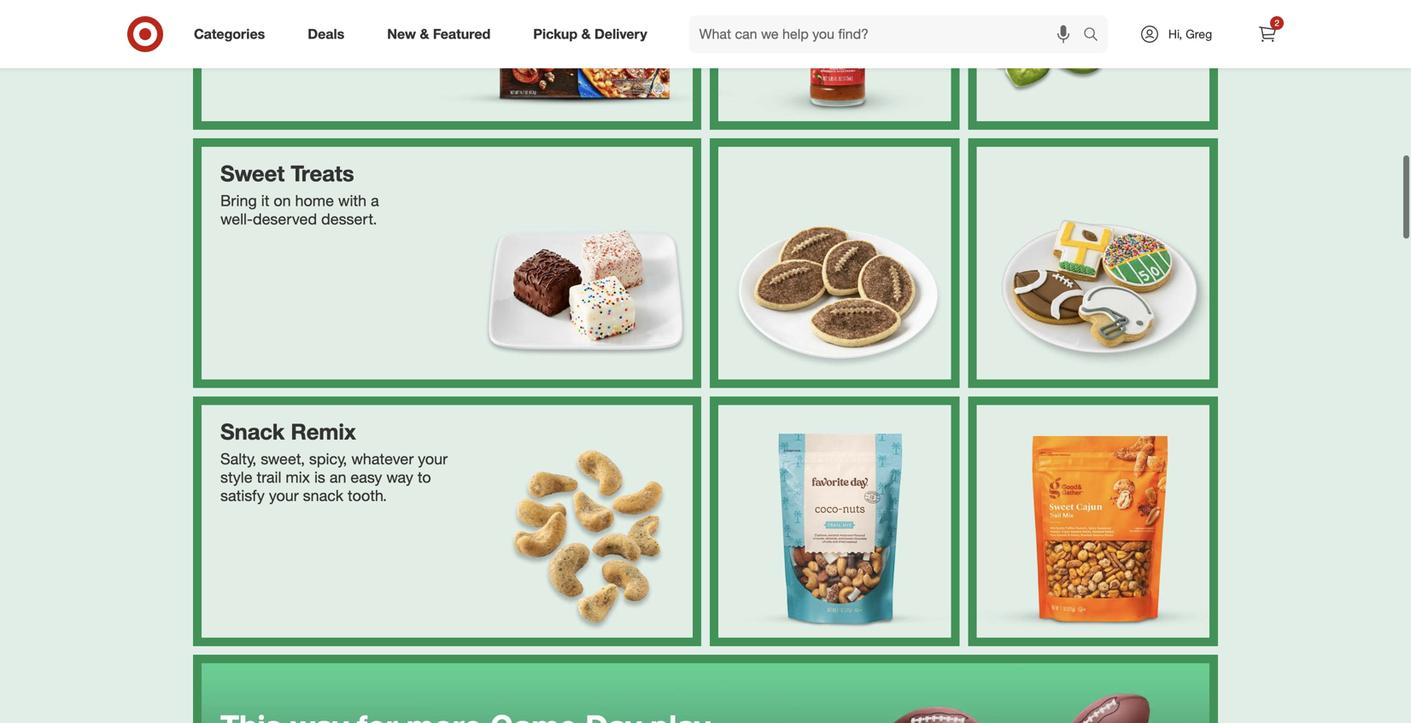 Task type: vqa. For each thing, say whether or not it's contained in the screenshot.
right your
yes



Task type: locate. For each thing, give the bounding box(es) containing it.
is
[[314, 468, 325, 486]]

deals
[[308, 26, 344, 42]]

& for pickup
[[581, 26, 591, 42]]

sweet,
[[261, 450, 305, 468]]

pickup
[[533, 26, 578, 42]]

deserved
[[253, 210, 317, 228]]

& right pickup
[[581, 26, 591, 42]]

trail
[[257, 468, 281, 486]]

style
[[220, 468, 252, 486]]

to
[[418, 468, 431, 486]]

your
[[418, 450, 448, 468], [269, 487, 299, 505]]

satisfy
[[220, 487, 265, 505]]

1 & from the left
[[420, 26, 429, 42]]

new
[[387, 26, 416, 42]]

0 horizontal spatial &
[[420, 26, 429, 42]]

on
[[274, 191, 291, 210]]

0 vertical spatial your
[[418, 450, 448, 468]]

your down the mix
[[269, 487, 299, 505]]

mix
[[286, 468, 310, 486]]

1 horizontal spatial &
[[581, 26, 591, 42]]

treats
[[291, 160, 354, 187]]

1 vertical spatial your
[[269, 487, 299, 505]]

2 & from the left
[[581, 26, 591, 42]]

snack
[[303, 487, 343, 505]]

&
[[420, 26, 429, 42], [581, 26, 591, 42]]

categories
[[194, 26, 265, 42]]

well-
[[220, 210, 253, 228]]

new & featured link
[[373, 15, 512, 53]]

deals link
[[293, 15, 366, 53]]

pickup & delivery
[[533, 26, 647, 42]]

2
[[1275, 18, 1279, 28]]

1 horizontal spatial your
[[418, 450, 448, 468]]

bring
[[220, 191, 257, 210]]

way
[[386, 468, 413, 486]]

home
[[295, 191, 334, 210]]

& right "new"
[[420, 26, 429, 42]]

your up the to
[[418, 450, 448, 468]]



Task type: describe. For each thing, give the bounding box(es) containing it.
search
[[1076, 27, 1117, 44]]

whatever
[[351, 450, 414, 468]]

with
[[338, 191, 367, 210]]

& for new
[[420, 26, 429, 42]]

categories link
[[179, 15, 286, 53]]

an
[[330, 468, 346, 486]]

hi, greg
[[1169, 26, 1212, 41]]

dessert.
[[321, 210, 377, 228]]

remix
[[291, 419, 356, 445]]

pickup & delivery link
[[519, 15, 669, 53]]

0 horizontal spatial your
[[269, 487, 299, 505]]

it
[[261, 191, 269, 210]]

snack remix salty, sweet, spicy, whatever your style trail mix is an easy way to satisfy your snack tooth.
[[220, 419, 452, 505]]

delivery
[[595, 26, 647, 42]]

easy
[[351, 468, 382, 486]]

2 link
[[1249, 15, 1287, 53]]

new & featured
[[387, 26, 491, 42]]

What can we help you find? suggestions appear below search field
[[689, 15, 1087, 53]]

salty,
[[220, 450, 257, 468]]

greg
[[1186, 26, 1212, 41]]

a
[[371, 191, 379, 210]]

search button
[[1076, 15, 1117, 56]]

spicy,
[[309, 450, 347, 468]]

snack
[[220, 419, 285, 445]]

hi,
[[1169, 26, 1182, 41]]

tooth.
[[348, 487, 387, 505]]

sweet
[[220, 160, 285, 187]]

sweet treats bring it on home with a well-deserved dessert.
[[220, 160, 383, 228]]

featured
[[433, 26, 491, 42]]



